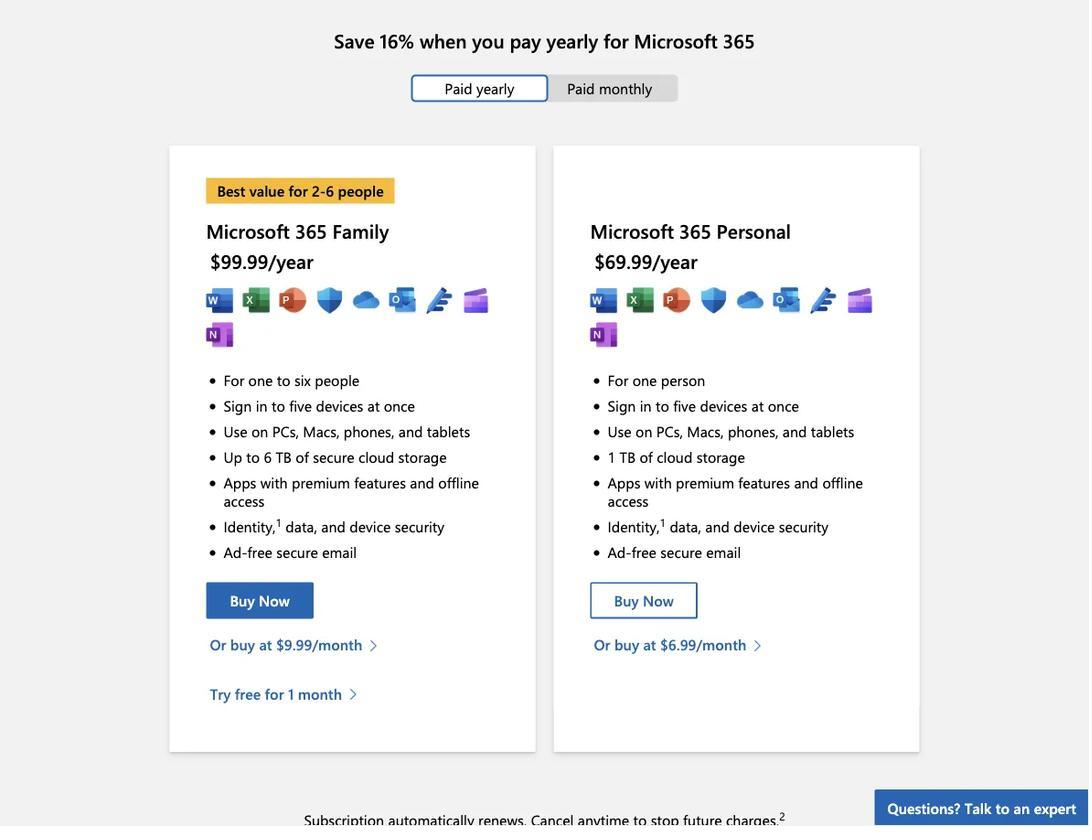 Task type: locate. For each thing, give the bounding box(es) containing it.
2 device from the left
[[734, 517, 775, 537]]

ms outlook image
[[389, 287, 417, 315], [774, 287, 801, 315]]

email
[[322, 543, 357, 562], [707, 543, 741, 562]]

microsoft up the $99.99/year in the left top of the page
[[206, 218, 290, 244]]

0 horizontal spatial 6
[[264, 448, 272, 467]]

1 horizontal spatial buy
[[614, 591, 639, 611]]

1 horizontal spatial tablets
[[811, 422, 855, 442]]

1 horizontal spatial ms clipchamp image
[[847, 287, 874, 315]]

0 horizontal spatial ms editor image
[[426, 287, 453, 315]]

paid for paid monthly
[[567, 79, 595, 98]]

1 horizontal spatial devices
[[700, 396, 748, 416]]

0 horizontal spatial use
[[224, 422, 248, 442]]

ms editor image right ms onedrive icon
[[810, 287, 838, 315]]

for for best value for 2-6 people
[[289, 181, 308, 201]]

free
[[248, 543, 273, 562], [632, 543, 657, 562], [235, 684, 261, 704]]

1 horizontal spatial device
[[734, 517, 775, 537]]

1 horizontal spatial sign
[[608, 396, 636, 416]]

personal
[[717, 218, 791, 244]]

buy for $69.99/year
[[614, 591, 639, 611]]

now
[[259, 591, 290, 611], [643, 591, 674, 611]]

2 identity, from the left
[[608, 517, 660, 537]]

pcs, down 'person'
[[657, 422, 683, 442]]

save 16% when you pay yearly for microsoft 365
[[334, 28, 755, 54]]

or buy at $6.99/month
[[594, 635, 747, 655]]

1 of from the left
[[296, 448, 309, 467]]

1 horizontal spatial buy now
[[614, 591, 674, 611]]

2 once from the left
[[768, 396, 800, 416]]

2 storage from the left
[[697, 448, 745, 467]]

1 horizontal spatial 365
[[680, 218, 712, 244]]

now for $69.99/year
[[643, 591, 674, 611]]

2 email from the left
[[707, 543, 741, 562]]

2 tb from the left
[[620, 448, 636, 467]]

1 horizontal spatial pcs,
[[657, 422, 683, 442]]

of
[[296, 448, 309, 467], [640, 448, 653, 467]]

2 ms clipchamp image from the left
[[847, 287, 874, 315]]

1 horizontal spatial security
[[779, 517, 829, 537]]

0 horizontal spatial buy now
[[230, 591, 290, 611]]

with inside "for one person sign in to five devices at once use on pcs, macs, phones, and tablets 1 tb of cloud storage apps with premium features and offline access identity, 1 data, and device security ad-free secure email"
[[645, 473, 672, 493]]

at inside for one to six people sign in to five devices at once use on pcs, macs, phones, and tablets up to 6 tb of secure cloud storage apps with premium features and offline access identity, 1 data, and device security ad-free secure email
[[368, 396, 380, 416]]

buy now link up or buy at $6.99/month
[[591, 583, 698, 620]]

ms powerpoint image
[[279, 287, 307, 315]]

email inside for one to six people sign in to five devices at once use on pcs, macs, phones, and tablets up to 6 tb of secure cloud storage apps with premium features and offline access identity, 1 data, and device security ad-free secure email
[[322, 543, 357, 562]]

at
[[368, 396, 380, 416], [752, 396, 764, 416], [259, 635, 272, 655], [644, 635, 656, 655]]

one left six
[[248, 371, 273, 390]]

2 use from the left
[[608, 422, 632, 442]]

2 buy now from the left
[[614, 591, 674, 611]]

pcs, down six
[[272, 422, 299, 442]]

free inside for one to six people sign in to five devices at once use on pcs, macs, phones, and tablets up to 6 tb of secure cloud storage apps with premium features and offline access identity, 1 data, and device security ad-free secure email
[[248, 543, 273, 562]]

1 security from the left
[[395, 517, 445, 537]]

0 horizontal spatial features
[[354, 473, 406, 493]]

premium
[[292, 473, 350, 493], [676, 473, 735, 493]]

or inside button
[[210, 635, 226, 655]]

identity,
[[224, 517, 276, 537], [608, 517, 660, 537]]

1 horizontal spatial on
[[636, 422, 653, 442]]

2 offline from the left
[[823, 473, 864, 493]]

buy now up or buy at $9.99/month
[[230, 591, 290, 611]]

1 horizontal spatial buy now link
[[591, 583, 698, 620]]

macs,
[[303, 422, 340, 442], [687, 422, 724, 442]]

security
[[395, 517, 445, 537], [779, 517, 829, 537]]

1 horizontal spatial once
[[768, 396, 800, 416]]

1 device from the left
[[350, 517, 391, 537]]

save
[[334, 28, 375, 54]]

1 phones, from the left
[[344, 422, 395, 442]]

questions?
[[888, 798, 961, 817]]

data, inside for one to six people sign in to five devices at once use on pcs, macs, phones, and tablets up to 6 tb of secure cloud storage apps with premium features and offline access identity, 1 data, and device security ad-free secure email
[[286, 517, 317, 537]]

ms onenote image down ms word icon at the left of the page
[[206, 322, 234, 350]]

1 horizontal spatial with
[[645, 473, 672, 493]]

free inside "for one person sign in to five devices at once use on pcs, macs, phones, and tablets 1 tb of cloud storage apps with premium features and offline access identity, 1 data, and device security ad-free secure email"
[[632, 543, 657, 562]]

on
[[252, 422, 268, 442], [636, 422, 653, 442]]

ms word image
[[591, 287, 618, 315]]

0 horizontal spatial email
[[322, 543, 357, 562]]

1 buy from the left
[[230, 591, 255, 611]]

0 horizontal spatial one
[[248, 371, 273, 390]]

1 vertical spatial people
[[315, 371, 360, 390]]

storage inside "for one person sign in to five devices at once use on pcs, macs, phones, and tablets 1 tb of cloud storage apps with premium features and offline access identity, 1 data, and device security ad-free secure email"
[[697, 448, 745, 467]]

2 with from the left
[[645, 473, 672, 493]]

0 horizontal spatial paid
[[445, 79, 473, 98]]

ms editor image right ms onedrive image
[[426, 287, 453, 315]]

for inside "for one person sign in to five devices at once use on pcs, macs, phones, and tablets 1 tb of cloud storage apps with premium features and offline access identity, 1 data, and device security ad-free secure email"
[[608, 371, 629, 390]]

1 horizontal spatial apps
[[608, 473, 641, 493]]

1 access from the left
[[224, 491, 265, 511]]

1 horizontal spatial offline
[[823, 473, 864, 493]]

buy
[[230, 635, 255, 655], [615, 635, 640, 655]]

data, inside "for one person sign in to five devices at once use on pcs, macs, phones, and tablets 1 tb of cloud storage apps with premium features and offline access identity, 1 data, and device security ad-free secure email"
[[670, 517, 702, 537]]

2 one from the left
[[633, 371, 657, 390]]

2 now from the left
[[643, 591, 674, 611]]

$99.99/year
[[210, 248, 314, 274]]

0 horizontal spatial 365
[[295, 218, 327, 244]]

buy now up or buy at $6.99/month
[[614, 591, 674, 611]]

for left month
[[265, 684, 284, 704]]

1 horizontal spatial macs,
[[687, 422, 724, 442]]

1 storage from the left
[[398, 448, 447, 467]]

1 inside for one to six people sign in to five devices at once use on pcs, macs, phones, and tablets up to 6 tb of secure cloud storage apps with premium features and offline access identity, 1 data, and device security ad-free secure email
[[276, 516, 282, 530]]

paid inside paid monthly link
[[567, 79, 595, 98]]

365 inside microsoft 365 family $99.99/year
[[295, 218, 327, 244]]

2 apps from the left
[[608, 473, 641, 493]]

1 macs, from the left
[[303, 422, 340, 442]]

1 offline from the left
[[439, 473, 479, 493]]

pay
[[510, 28, 541, 54]]

1 horizontal spatial yearly
[[547, 28, 599, 54]]

0 horizontal spatial now
[[259, 591, 290, 611]]

1 horizontal spatial email
[[707, 543, 741, 562]]

0 horizontal spatial access
[[224, 491, 265, 511]]

for
[[224, 371, 244, 390], [608, 371, 629, 390]]

2 on from the left
[[636, 422, 653, 442]]

1 horizontal spatial features
[[739, 473, 790, 493]]

device inside for one to six people sign in to five devices at once use on pcs, macs, phones, and tablets up to 6 tb of secure cloud storage apps with premium features and offline access identity, 1 data, and device security ad-free secure email
[[350, 517, 391, 537]]

2 ad- from the left
[[608, 543, 632, 562]]

tb
[[276, 448, 292, 467], [620, 448, 636, 467]]

2
[[780, 809, 786, 824]]

1 horizontal spatial of
[[640, 448, 653, 467]]

paid left monthly
[[567, 79, 595, 98]]

1 buy now link from the left
[[206, 583, 314, 620]]

for for for one person
[[608, 371, 629, 390]]

0 vertical spatial people
[[338, 181, 384, 201]]

1 horizontal spatial cloud
[[657, 448, 693, 467]]

buy now link for microsoft 365 family
[[206, 583, 314, 620]]

1 pcs, from the left
[[272, 422, 299, 442]]

2 premium from the left
[[676, 473, 735, 493]]

in
[[256, 396, 268, 416], [640, 396, 652, 416]]

1 horizontal spatial for
[[289, 181, 308, 201]]

features
[[354, 473, 406, 493], [739, 473, 790, 493]]

six
[[295, 371, 311, 390]]

use inside "for one person sign in to five devices at once use on pcs, macs, phones, and tablets 1 tb of cloud storage apps with premium features and offline access identity, 1 data, and device security ad-free secure email"
[[608, 422, 632, 442]]

now up or buy at $9.99/month
[[259, 591, 290, 611]]

0 horizontal spatial ms clipchamp image
[[462, 287, 490, 315]]

1 once from the left
[[384, 396, 415, 416]]

for one person sign in to five devices at once use on pcs, macs, phones, and tablets 1 tb of cloud storage apps with premium features and offline access identity, 1 data, and device security ad-free secure email
[[608, 371, 864, 562]]

0 horizontal spatial premium
[[292, 473, 350, 493]]

yearly inside "learn more about microsoft 365 home plans." tab list
[[477, 79, 515, 98]]

1 horizontal spatial or
[[594, 635, 611, 655]]

1 now from the left
[[259, 591, 290, 611]]

and
[[399, 422, 423, 442], [783, 422, 807, 442], [410, 473, 435, 493], [794, 473, 819, 493], [321, 517, 346, 537], [706, 517, 730, 537]]

0 vertical spatial 6
[[326, 181, 334, 201]]

features inside "for one person sign in to five devices at once use on pcs, macs, phones, and tablets 1 tb of cloud storage apps with premium features and offline access identity, 1 data, and device security ad-free secure email"
[[739, 473, 790, 493]]

1 for from the left
[[224, 371, 244, 390]]

0 horizontal spatial for
[[224, 371, 244, 390]]

buy up try
[[230, 635, 255, 655]]

1 buy from the left
[[230, 635, 255, 655]]

paid inside paid yearly link
[[445, 79, 473, 98]]

apps inside for one to six people sign in to five devices at once use on pcs, macs, phones, and tablets up to 6 tb of secure cloud storage apps with premium features and offline access identity, 1 data, and device security ad-free secure email
[[224, 473, 257, 493]]

yearly
[[547, 28, 599, 54], [477, 79, 515, 98]]

0 horizontal spatial devices
[[316, 396, 364, 416]]

macs, down six
[[303, 422, 340, 442]]

microsoft up $69.99/year
[[591, 218, 674, 244]]

0 horizontal spatial buy
[[230, 635, 255, 655]]

1 paid from the left
[[445, 79, 473, 98]]

1 sign from the left
[[224, 396, 252, 416]]

data,
[[286, 517, 317, 537], [670, 517, 702, 537]]

2 horizontal spatial 365
[[723, 28, 755, 54]]

ms editor image
[[426, 287, 453, 315], [810, 287, 838, 315]]

use inside for one to six people sign in to five devices at once use on pcs, macs, phones, and tablets up to 6 tb of secure cloud storage apps with premium features and offline access identity, 1 data, and device security ad-free secure email
[[224, 422, 248, 442]]

yearly right "pay"
[[547, 28, 599, 54]]

for left six
[[224, 371, 244, 390]]

1 vertical spatial 6
[[264, 448, 272, 467]]

1 devices from the left
[[316, 396, 364, 416]]

0 vertical spatial for
[[604, 28, 629, 54]]

2 security from the left
[[779, 517, 829, 537]]

or inside button
[[594, 635, 611, 655]]

buy inside button
[[615, 635, 640, 655]]

people inside for one to six people sign in to five devices at once use on pcs, macs, phones, and tablets up to 6 tb of secure cloud storage apps with premium features and offline access identity, 1 data, and device security ad-free secure email
[[315, 371, 360, 390]]

to
[[277, 371, 291, 390], [272, 396, 285, 416], [656, 396, 670, 416], [246, 448, 260, 467], [996, 798, 1010, 817]]

device inside "for one person sign in to five devices at once use on pcs, macs, phones, and tablets 1 tb of cloud storage apps with premium features and offline access identity, 1 data, and device security ad-free secure email"
[[734, 517, 775, 537]]

buy inside button
[[230, 635, 255, 655]]

1 in from the left
[[256, 396, 268, 416]]

1 horizontal spatial ms outlook image
[[774, 287, 801, 315]]

of inside "for one person sign in to five devices at once use on pcs, macs, phones, and tablets 1 tb of cloud storage apps with premium features and offline access identity, 1 data, and device security ad-free secure email"
[[640, 448, 653, 467]]

for inside try free for 1 month link
[[265, 684, 284, 704]]

6 up family
[[326, 181, 334, 201]]

use
[[224, 422, 248, 442], [608, 422, 632, 442]]

for up paid monthly
[[604, 28, 629, 54]]

0 horizontal spatial tablets
[[427, 422, 470, 442]]

people right six
[[315, 371, 360, 390]]

0 horizontal spatial macs,
[[303, 422, 340, 442]]

1 horizontal spatial identity,
[[608, 517, 660, 537]]

365 inside 'microsoft 365 personal $69.99/year'
[[680, 218, 712, 244]]

up
[[224, 448, 242, 467]]

2 of from the left
[[640, 448, 653, 467]]

0 horizontal spatial sign
[[224, 396, 252, 416]]

one inside "for one person sign in to five devices at once use on pcs, macs, phones, and tablets 1 tb of cloud storage apps with premium features and offline access identity, 1 data, and device security ad-free secure email"
[[633, 371, 657, 390]]

0 horizontal spatial with
[[261, 473, 288, 493]]

0 horizontal spatial buy now link
[[206, 583, 314, 620]]

or
[[210, 635, 226, 655], [594, 635, 611, 655]]

1 horizontal spatial five
[[674, 396, 696, 416]]

access
[[224, 491, 265, 511], [608, 491, 649, 511]]

paid monthly
[[567, 79, 653, 98]]

one left 'person'
[[633, 371, 657, 390]]

1 horizontal spatial ad-
[[608, 543, 632, 562]]

buy left $6.99/month
[[615, 635, 640, 655]]

offline
[[439, 473, 479, 493], [823, 473, 864, 493]]

once inside for one to six people sign in to five devices at once use on pcs, macs, phones, and tablets up to 6 tb of secure cloud storage apps with premium features and offline access identity, 1 data, and device security ad-free secure email
[[384, 396, 415, 416]]

1 ms onenote image from the left
[[206, 322, 234, 350]]

0 horizontal spatial storage
[[398, 448, 447, 467]]

now for microsoft 365 family
[[259, 591, 290, 611]]

with
[[261, 473, 288, 493], [645, 473, 672, 493]]

five down 'person'
[[674, 396, 696, 416]]

1 on from the left
[[252, 422, 268, 442]]

ms outlook image right ms onedrive image
[[389, 287, 417, 315]]

1 horizontal spatial in
[[640, 396, 652, 416]]

buy up or buy at $9.99/month
[[230, 591, 255, 611]]

pcs,
[[272, 422, 299, 442], [657, 422, 683, 442]]

on inside "for one person sign in to five devices at once use on pcs, macs, phones, and tablets 1 tb of cloud storage apps with premium features and offline access identity, 1 data, and device security ad-free secure email"
[[636, 422, 653, 442]]

2 sign from the left
[[608, 396, 636, 416]]

1 apps from the left
[[224, 473, 257, 493]]

monthly
[[599, 79, 653, 98]]

2 phones, from the left
[[728, 422, 779, 442]]

ms outlook image right ms onedrive icon
[[774, 287, 801, 315]]

phones,
[[344, 422, 395, 442], [728, 422, 779, 442]]

0 horizontal spatial tb
[[276, 448, 292, 467]]

buy now
[[230, 591, 290, 611], [614, 591, 674, 611]]

2 devices from the left
[[700, 396, 748, 416]]

1 horizontal spatial 6
[[326, 181, 334, 201]]

paid down "when"
[[445, 79, 473, 98]]

1 vertical spatial for
[[289, 181, 308, 201]]

1 cloud from the left
[[359, 448, 394, 467]]

0 horizontal spatial ad-
[[224, 543, 248, 562]]

1 horizontal spatial premium
[[676, 473, 735, 493]]

0 horizontal spatial once
[[384, 396, 415, 416]]

at inside button
[[644, 635, 656, 655]]

1 horizontal spatial tb
[[620, 448, 636, 467]]

0 horizontal spatial ms onenote image
[[206, 322, 234, 350]]

1
[[608, 448, 616, 467], [276, 516, 282, 530], [660, 516, 666, 530], [288, 684, 294, 704]]

one
[[248, 371, 273, 390], [633, 371, 657, 390]]

2 or from the left
[[594, 635, 611, 655]]

0 horizontal spatial phones,
[[344, 422, 395, 442]]

1 buy now from the left
[[230, 591, 290, 611]]

tb inside "for one person sign in to five devices at once use on pcs, macs, phones, and tablets 1 tb of cloud storage apps with premium features and offline access identity, 1 data, and device security ad-free secure email"
[[620, 448, 636, 467]]

macs, inside "for one person sign in to five devices at once use on pcs, macs, phones, and tablets 1 tb of cloud storage apps with premium features and offline access identity, 1 data, and device security ad-free secure email"
[[687, 422, 724, 442]]

0 horizontal spatial cloud
[[359, 448, 394, 467]]

2 data, from the left
[[670, 517, 702, 537]]

for left 'person'
[[608, 371, 629, 390]]

buy now link up or buy at $9.99/month
[[206, 583, 314, 620]]

paid
[[445, 79, 473, 98], [567, 79, 595, 98]]

ad- inside "for one person sign in to five devices at once use on pcs, macs, phones, and tablets 1 tb of cloud storage apps with premium features and offline access identity, 1 data, and device security ad-free secure email"
[[608, 543, 632, 562]]

0 horizontal spatial data,
[[286, 517, 317, 537]]

for for try free for 1 month
[[265, 684, 284, 704]]

buy up or buy at $6.99/month
[[614, 591, 639, 611]]

0 horizontal spatial ms outlook image
[[389, 287, 417, 315]]

once
[[384, 396, 415, 416], [768, 396, 800, 416]]

cloud
[[359, 448, 394, 467], [657, 448, 693, 467]]

tablets
[[427, 422, 470, 442], [811, 422, 855, 442]]

with inside for one to six people sign in to five devices at once use on pcs, macs, phones, and tablets up to 6 tb of secure cloud storage apps with premium features and offline access identity, 1 data, and device security ad-free secure email
[[261, 473, 288, 493]]

0 horizontal spatial security
[[395, 517, 445, 537]]

2 pcs, from the left
[[657, 422, 683, 442]]

0 horizontal spatial device
[[350, 517, 391, 537]]

2 five from the left
[[674, 396, 696, 416]]

2 macs, from the left
[[687, 422, 724, 442]]

people
[[338, 181, 384, 201], [315, 371, 360, 390]]

1 ad- from the left
[[224, 543, 248, 562]]

on inside for one to six people sign in to five devices at once use on pcs, macs, phones, and tablets up to 6 tb of secure cloud storage apps with premium features and offline access identity, 1 data, and device security ad-free secure email
[[252, 422, 268, 442]]

1 features from the left
[[354, 473, 406, 493]]

access inside "for one person sign in to five devices at once use on pcs, macs, phones, and tablets 1 tb of cloud storage apps with premium features and offline access identity, 1 data, and device security ad-free secure email"
[[608, 491, 649, 511]]

yearly down 'you'
[[477, 79, 515, 98]]

1 use from the left
[[224, 422, 248, 442]]

1 ms clipchamp image from the left
[[462, 287, 490, 315]]

features inside for one to six people sign in to five devices at once use on pcs, macs, phones, and tablets up to 6 tb of secure cloud storage apps with premium features and offline access identity, 1 data, and device security ad-free secure email
[[354, 473, 406, 493]]

0 horizontal spatial apps
[[224, 473, 257, 493]]

2 buy from the left
[[615, 635, 640, 655]]

1 horizontal spatial access
[[608, 491, 649, 511]]

tablets inside "for one person sign in to five devices at once use on pcs, macs, phones, and tablets 1 tb of cloud storage apps with premium features and offline access identity, 1 data, and device security ad-free secure email"
[[811, 422, 855, 442]]

in inside "for one person sign in to five devices at once use on pcs, macs, phones, and tablets 1 tb of cloud storage apps with premium features and offline access identity, 1 data, and device security ad-free secure email"
[[640, 396, 652, 416]]

1 horizontal spatial one
[[633, 371, 657, 390]]

now up or buy at $6.99/month
[[643, 591, 674, 611]]

0 horizontal spatial or
[[210, 635, 226, 655]]

microsoft
[[634, 28, 718, 54], [206, 218, 290, 244], [591, 218, 674, 244]]

an
[[1014, 798, 1030, 817]]

1 horizontal spatial buy
[[615, 635, 640, 655]]

2 in from the left
[[640, 396, 652, 416]]

of inside for one to six people sign in to five devices at once use on pcs, macs, phones, and tablets up to 6 tb of secure cloud storage apps with premium features and offline access identity, 1 data, and device security ad-free secure email
[[296, 448, 309, 467]]

cloud inside for one to six people sign in to five devices at once use on pcs, macs, phones, and tablets up to 6 tb of secure cloud storage apps with premium features and offline access identity, 1 data, and device security ad-free secure email
[[359, 448, 394, 467]]

0 vertical spatial yearly
[[547, 28, 599, 54]]

1 email from the left
[[322, 543, 357, 562]]

2 buy from the left
[[614, 591, 639, 611]]

0 horizontal spatial in
[[256, 396, 268, 416]]

microsoft inside microsoft 365 family $99.99/year
[[206, 218, 290, 244]]

1 tablets from the left
[[427, 422, 470, 442]]

0 horizontal spatial pcs,
[[272, 422, 299, 442]]

questions? talk to an expert
[[888, 798, 1077, 817]]

2 vertical spatial for
[[265, 684, 284, 704]]

storage
[[398, 448, 447, 467], [697, 448, 745, 467]]

2 cloud from the left
[[657, 448, 693, 467]]

6 right the 'up'
[[264, 448, 272, 467]]

for inside for one to six people sign in to five devices at once use on pcs, macs, phones, and tablets up to 6 tb of secure cloud storage apps with premium features and offline access identity, 1 data, and device security ad-free secure email
[[224, 371, 244, 390]]

0 horizontal spatial on
[[252, 422, 268, 442]]

secure
[[313, 448, 355, 467], [277, 543, 318, 562], [661, 543, 702, 562]]

2 for from the left
[[608, 371, 629, 390]]

0 horizontal spatial of
[[296, 448, 309, 467]]

0 horizontal spatial five
[[289, 396, 312, 416]]

2 access from the left
[[608, 491, 649, 511]]

1 five from the left
[[289, 396, 312, 416]]

1 tb from the left
[[276, 448, 292, 467]]

1 with from the left
[[261, 473, 288, 493]]

ms defender image
[[700, 287, 728, 315]]

ad-
[[224, 543, 248, 562], [608, 543, 632, 562]]

0 horizontal spatial for
[[265, 684, 284, 704]]

macs, down 'person'
[[687, 422, 724, 442]]

365
[[723, 28, 755, 54], [295, 218, 327, 244], [680, 218, 712, 244]]

1 horizontal spatial phones,
[[728, 422, 779, 442]]

offline inside for one to six people sign in to five devices at once use on pcs, macs, phones, and tablets up to 6 tb of secure cloud storage apps with premium features and offline access identity, 1 data, and device security ad-free secure email
[[439, 473, 479, 493]]

1 identity, from the left
[[224, 517, 276, 537]]

ms powerpoint image
[[664, 287, 691, 315]]

learn more about microsoft 365 home plans. tab list
[[22, 75, 1068, 102]]

2 features from the left
[[739, 473, 790, 493]]

apps inside "for one person sign in to five devices at once use on pcs, macs, phones, and tablets 1 tb of cloud storage apps with premium features and offline access identity, 1 data, and device security ad-free secure email"
[[608, 473, 641, 493]]

1 one from the left
[[248, 371, 273, 390]]

five inside for one to six people sign in to five devices at once use on pcs, macs, phones, and tablets up to 6 tb of secure cloud storage apps with premium features and offline access identity, 1 data, and device security ad-free secure email
[[289, 396, 312, 416]]

1 vertical spatial yearly
[[477, 79, 515, 98]]

for left 2-
[[289, 181, 308, 201]]

people up family
[[338, 181, 384, 201]]

1 horizontal spatial ms editor image
[[810, 287, 838, 315]]

6
[[326, 181, 334, 201], [264, 448, 272, 467]]

1 horizontal spatial storage
[[697, 448, 745, 467]]

2 buy now link from the left
[[591, 583, 698, 620]]

macs, inside for one to six people sign in to five devices at once use on pcs, macs, phones, and tablets up to 6 tb of secure cloud storage apps with premium features and offline access identity, 1 data, and device security ad-free secure email
[[303, 422, 340, 442]]

buy
[[230, 591, 255, 611], [614, 591, 639, 611]]

five
[[289, 396, 312, 416], [674, 396, 696, 416]]

for
[[604, 28, 629, 54], [289, 181, 308, 201], [265, 684, 284, 704]]

2 tablets from the left
[[811, 422, 855, 442]]

0 horizontal spatial offline
[[439, 473, 479, 493]]

microsoft inside 'microsoft 365 personal $69.99/year'
[[591, 218, 674, 244]]

ms onenote image
[[206, 322, 234, 350], [591, 322, 618, 350]]

five down six
[[289, 396, 312, 416]]

2 paid from the left
[[567, 79, 595, 98]]

1 data, from the left
[[286, 517, 317, 537]]

1 horizontal spatial paid
[[567, 79, 595, 98]]

microsoft for microsoft 365 family $99.99/year
[[206, 218, 290, 244]]

ms excel image
[[243, 287, 270, 315]]

0 horizontal spatial identity,
[[224, 517, 276, 537]]

offline inside "for one person sign in to five devices at once use on pcs, macs, phones, and tablets 1 tb of cloud storage apps with premium features and offline access identity, 1 data, and device security ad-free secure email"
[[823, 473, 864, 493]]

1 horizontal spatial ms onenote image
[[591, 322, 618, 350]]

secure inside "for one person sign in to five devices at once use on pcs, macs, phones, and tablets 1 tb of cloud storage apps with premium features and offline access identity, 1 data, and device security ad-free secure email"
[[661, 543, 702, 562]]

1 premium from the left
[[292, 473, 350, 493]]

0 horizontal spatial yearly
[[477, 79, 515, 98]]

buy now link
[[206, 583, 314, 620], [591, 583, 698, 620]]

sign
[[224, 396, 252, 416], [608, 396, 636, 416]]

device
[[350, 517, 391, 537], [734, 517, 775, 537]]

1 horizontal spatial now
[[643, 591, 674, 611]]

talk
[[965, 798, 992, 817]]

devices
[[316, 396, 364, 416], [700, 396, 748, 416]]

cloud inside "for one person sign in to five devices at once use on pcs, macs, phones, and tablets 1 tb of cloud storage apps with premium features and offline access identity, 1 data, and device security ad-free secure email"
[[657, 448, 693, 467]]

1 horizontal spatial use
[[608, 422, 632, 442]]

0 horizontal spatial buy
[[230, 591, 255, 611]]

6 inside for one to six people sign in to five devices at once use on pcs, macs, phones, and tablets up to 6 tb of secure cloud storage apps with premium features and offline access identity, 1 data, and device security ad-free secure email
[[264, 448, 272, 467]]

1 horizontal spatial for
[[608, 371, 629, 390]]

1 horizontal spatial data,
[[670, 517, 702, 537]]

person
[[661, 371, 706, 390]]

one inside for one to six people sign in to five devices at once use on pcs, macs, phones, and tablets up to 6 tb of secure cloud storage apps with premium features and offline access identity, 1 data, and device security ad-free secure email
[[248, 371, 273, 390]]

apps
[[224, 473, 257, 493], [608, 473, 641, 493]]

1 or from the left
[[210, 635, 226, 655]]

ms clipchamp image
[[462, 287, 490, 315], [847, 287, 874, 315]]

ms onenote image down ms word image
[[591, 322, 618, 350]]

when
[[420, 28, 467, 54]]

sign inside "for one person sign in to five devices at once use on pcs, macs, phones, and tablets 1 tb of cloud storage apps with premium features and offline access identity, 1 data, and device security ad-free secure email"
[[608, 396, 636, 416]]

expert
[[1034, 798, 1077, 817]]

buy for $69.99/year
[[615, 635, 640, 655]]



Task type: vqa. For each thing, say whether or not it's contained in the screenshot.
offline
yes



Task type: describe. For each thing, give the bounding box(es) containing it.
buy now for $69.99/year
[[614, 591, 674, 611]]

at inside button
[[259, 635, 272, 655]]

microsoft up monthly
[[634, 28, 718, 54]]

or buy at $6.99/month button
[[594, 627, 771, 663]]

microsoft 365 personal $69.99/year
[[591, 218, 791, 274]]

16%
[[380, 28, 415, 54]]

storage inside for one to six people sign in to five devices at once use on pcs, macs, phones, and tablets up to 6 tb of secure cloud storage apps with premium features and offline access identity, 1 data, and device security ad-free secure email
[[398, 448, 447, 467]]

or for $69.99/year
[[594, 635, 611, 655]]

at inside "for one person sign in to five devices at once use on pcs, macs, phones, and tablets 1 tb of cloud storage apps with premium features and offline access identity, 1 data, and device security ad-free secure email"
[[752, 396, 764, 416]]

365 for microsoft 365 personal $69.99/year
[[680, 218, 712, 244]]

you
[[472, 28, 505, 54]]

try free for 1 month
[[210, 684, 342, 704]]

five inside "for one person sign in to five devices at once use on pcs, macs, phones, and tablets 1 tb of cloud storage apps with premium features and offline access identity, 1 data, and device security ad-free secure email"
[[674, 396, 696, 416]]

questions? talk to an expert button
[[875, 790, 1090, 826]]

ms onedrive image
[[737, 287, 764, 315]]

premium inside "for one person sign in to five devices at once use on pcs, macs, phones, and tablets 1 tb of cloud storage apps with premium features and offline access identity, 1 data, and device security ad-free secure email"
[[676, 473, 735, 493]]

identity, inside for one to six people sign in to five devices at once use on pcs, macs, phones, and tablets up to 6 tb of secure cloud storage apps with premium features and offline access identity, 1 data, and device security ad-free secure email
[[224, 517, 276, 537]]

security inside for one to six people sign in to five devices at once use on pcs, macs, phones, and tablets up to 6 tb of secure cloud storage apps with premium features and offline access identity, 1 data, and device security ad-free secure email
[[395, 517, 445, 537]]

devices inside for one to six people sign in to five devices at once use on pcs, macs, phones, and tablets up to 6 tb of secure cloud storage apps with premium features and offline access identity, 1 data, and device security ad-free secure email
[[316, 396, 364, 416]]

1 ms editor image from the left
[[426, 287, 453, 315]]

microsoft 365 family $99.99/year
[[206, 218, 389, 274]]

to inside dropdown button
[[996, 798, 1010, 817]]

$9.99/month
[[276, 635, 362, 655]]

$69.99/year
[[595, 248, 698, 274]]

buy now for microsoft 365 family
[[230, 591, 290, 611]]

2-
[[312, 181, 326, 201]]

security inside "for one person sign in to five devices at once use on pcs, macs, phones, and tablets 1 tb of cloud storage apps with premium features and offline access identity, 1 data, and device security ad-free secure email"
[[779, 517, 829, 537]]

ms word image
[[206, 287, 234, 315]]

tablets inside for one to six people sign in to five devices at once use on pcs, macs, phones, and tablets up to 6 tb of secure cloud storage apps with premium features and offline access identity, 1 data, and device security ad-free secure email
[[427, 422, 470, 442]]

buy now link for $69.99/year
[[591, 583, 698, 620]]

or for microsoft 365 family
[[210, 635, 226, 655]]

2 ms onenote image from the left
[[591, 322, 618, 350]]

2 ms outlook image from the left
[[774, 287, 801, 315]]

sign inside for one to six people sign in to five devices at once use on pcs, macs, phones, and tablets up to 6 tb of secure cloud storage apps with premium features and offline access identity, 1 data, and device security ad-free secure email
[[224, 396, 252, 416]]

devices inside "for one person sign in to five devices at once use on pcs, macs, phones, and tablets 1 tb of cloud storage apps with premium features and offline access identity, 1 data, and device security ad-free secure email"
[[700, 396, 748, 416]]

ad- inside for one to six people sign in to five devices at once use on pcs, macs, phones, and tablets up to 6 tb of secure cloud storage apps with premium features and offline access identity, 1 data, and device security ad-free secure email
[[224, 543, 248, 562]]

try free for 1 month link
[[210, 676, 367, 712]]

pcs, inside for one to six people sign in to five devices at once use on pcs, macs, phones, and tablets up to 6 tb of secure cloud storage apps with premium features and offline access identity, 1 data, and device security ad-free secure email
[[272, 422, 299, 442]]

best
[[217, 181, 245, 201]]

paid monthly link
[[541, 75, 679, 102]]

1 ms outlook image from the left
[[389, 287, 417, 315]]

ms onedrive image
[[353, 287, 380, 315]]

premium inside for one to six people sign in to five devices at once use on pcs, macs, phones, and tablets up to 6 tb of secure cloud storage apps with premium features and offline access identity, 1 data, and device security ad-free secure email
[[292, 473, 350, 493]]

in inside for one to six people sign in to five devices at once use on pcs, macs, phones, and tablets up to 6 tb of secure cloud storage apps with premium features and offline access identity, 1 data, and device security ad-free secure email
[[256, 396, 268, 416]]

or buy at $9.99/month button
[[210, 627, 387, 663]]

or buy at $9.99/month
[[210, 635, 362, 655]]

month
[[298, 684, 342, 704]]

paid for paid yearly
[[445, 79, 473, 98]]

once inside "for one person sign in to five devices at once use on pcs, macs, phones, and tablets 1 tb of cloud storage apps with premium features and offline access identity, 1 data, and device security ad-free secure email"
[[768, 396, 800, 416]]

access inside for one to six people sign in to five devices at once use on pcs, macs, phones, and tablets up to 6 tb of secure cloud storage apps with premium features and offline access identity, 1 data, and device security ad-free secure email
[[224, 491, 265, 511]]

best value for 2-6 people
[[217, 181, 384, 201]]

identity, inside "for one person sign in to five devices at once use on pcs, macs, phones, and tablets 1 tb of cloud storage apps with premium features and offline access identity, 1 data, and device security ad-free secure email"
[[608, 517, 660, 537]]

365 for microsoft 365 family $99.99/year
[[295, 218, 327, 244]]

paid yearly
[[445, 79, 515, 98]]

value
[[249, 181, 285, 201]]

buy for microsoft 365 family
[[230, 591, 255, 611]]

2 ms editor image from the left
[[810, 287, 838, 315]]

$6.99/month
[[661, 635, 747, 655]]

try
[[210, 684, 231, 704]]

ms excel image
[[627, 287, 655, 315]]

phones, inside "for one person sign in to five devices at once use on pcs, macs, phones, and tablets 1 tb of cloud storage apps with premium features and offline access identity, 1 data, and device security ad-free secure email"
[[728, 422, 779, 442]]

phones, inside for one to six people sign in to five devices at once use on pcs, macs, phones, and tablets up to 6 tb of secure cloud storage apps with premium features and offline access identity, 1 data, and device security ad-free secure email
[[344, 422, 395, 442]]

one for to
[[633, 371, 657, 390]]

ms defender image
[[316, 287, 343, 315]]

email inside "for one person sign in to five devices at once use on pcs, macs, phones, and tablets 1 tb of cloud storage apps with premium features and offline access identity, 1 data, and device security ad-free secure email"
[[707, 543, 741, 562]]

to inside "for one person sign in to five devices at once use on pcs, macs, phones, and tablets 1 tb of cloud storage apps with premium features and offline access identity, 1 data, and device security ad-free secure email"
[[656, 396, 670, 416]]

buy for microsoft 365 family
[[230, 635, 255, 655]]

paid yearly link
[[411, 75, 548, 102]]

microsoft for microsoft 365 personal $69.99/year
[[591, 218, 674, 244]]

family
[[333, 218, 389, 244]]

one for sign
[[248, 371, 273, 390]]

for one to six people sign in to five devices at once use on pcs, macs, phones, and tablets up to 6 tb of secure cloud storage apps with premium features and offline access identity, 1 data, and device security ad-free secure email
[[224, 371, 479, 562]]

tb inside for one to six people sign in to five devices at once use on pcs, macs, phones, and tablets up to 6 tb of secure cloud storage apps with premium features and offline access identity, 1 data, and device security ad-free secure email
[[276, 448, 292, 467]]

for for for one to six people
[[224, 371, 244, 390]]

pcs, inside "for one person sign in to five devices at once use on pcs, macs, phones, and tablets 1 tb of cloud storage apps with premium features and offline access identity, 1 data, and device security ad-free secure email"
[[657, 422, 683, 442]]

2 horizontal spatial for
[[604, 28, 629, 54]]



